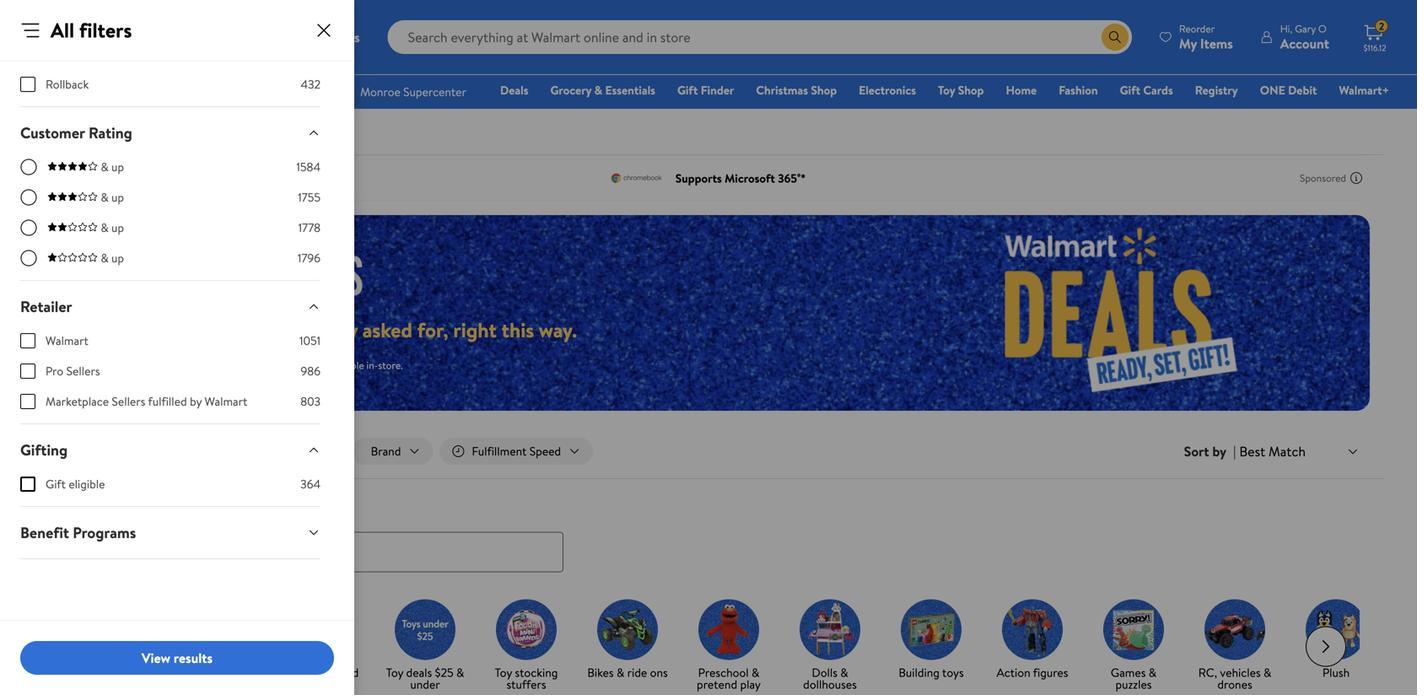 Task type: vqa. For each thing, say whether or not it's contained in the screenshot.
'list item'
no



Task type: describe. For each thing, give the bounding box(es) containing it.
sort and filter section element
[[34, 424, 1384, 478]]

view results button
[[20, 641, 334, 675]]

0 vertical spatial walmart
[[46, 332, 88, 349]]

fulfilled
[[148, 393, 187, 410]]

savings
[[123, 316, 187, 344]]

preschool & pretend play link
[[685, 600, 773, 694]]

dolls & dollhouses
[[803, 664, 857, 693]]

gift for gift finder
[[677, 82, 698, 98]]

benefit programs button
[[7, 507, 334, 559]]

gift cards
[[1120, 82, 1173, 98]]

364
[[300, 476, 321, 492]]

& up for 1584
[[101, 159, 124, 175]]

Search search field
[[388, 20, 1132, 54]]

803
[[301, 393, 321, 410]]

supplies
[[94, 358, 129, 372]]

building toys image
[[901, 600, 962, 660]]

customer rating button
[[7, 107, 334, 159]]

under
[[410, 676, 440, 693]]

stuffers
[[507, 676, 546, 693]]

customer
[[20, 122, 85, 143]]

retailer button
[[7, 281, 334, 332]]

by inside retailer group
[[190, 393, 202, 410]]

toy stocking stuffers link
[[483, 600, 570, 694]]

brand
[[329, 664, 359, 681]]

be
[[314, 358, 325, 372]]

pro sellers
[[46, 363, 100, 379]]

1051
[[299, 332, 321, 349]]

while
[[67, 358, 92, 372]]

toy shop
[[938, 82, 984, 98]]

results
[[174, 649, 213, 667]]

toy stocking stuffers
[[495, 664, 558, 693]]

action figures
[[997, 664, 1069, 681]]

shop by age image
[[192, 600, 253, 660]]

pro
[[46, 363, 63, 379]]

right
[[453, 316, 497, 344]]

christmas
[[756, 82, 808, 98]]

fashion link
[[1051, 81, 1106, 99]]

in-
[[367, 358, 378, 372]]

grocery
[[551, 82, 592, 98]]

$116.12
[[1364, 42, 1387, 54]]

rollback
[[46, 76, 89, 92]]

select
[[220, 358, 247, 372]]

retailer group
[[20, 332, 321, 424]]

asked
[[363, 316, 412, 344]]

eligible
[[69, 476, 105, 492]]

price
[[93, 46, 119, 62]]

major
[[67, 316, 118, 344]]

programs
[[73, 522, 136, 543]]

for,
[[417, 316, 449, 344]]

rc,
[[1199, 664, 1218, 681]]

search image
[[67, 546, 81, 559]]

plush link
[[1293, 600, 1380, 682]]

grocery & essentials
[[551, 82, 656, 98]]

preschool & pretend play
[[697, 664, 761, 693]]

1796
[[298, 250, 321, 266]]

deals link
[[493, 81, 536, 99]]

shop all deals image
[[91, 600, 152, 660]]

action
[[997, 664, 1031, 681]]

action figures link
[[989, 600, 1077, 682]]

0 horizontal spatial walmart black friday deals for days image
[[67, 253, 378, 296]]

plush toys image
[[1306, 600, 1367, 660]]

available
[[327, 358, 364, 372]]

rain
[[167, 358, 183, 372]]

shop by age link
[[179, 600, 267, 682]]

dollhouses
[[803, 676, 857, 693]]

Search in Toy deals search field
[[54, 532, 564, 573]]

Toy deals search field
[[34, 498, 1384, 573]]

view
[[142, 649, 170, 667]]

3 out of 5 stars and up, 1755 items radio
[[20, 189, 37, 206]]

toy deals $25 & under
[[386, 664, 464, 693]]

essentials
[[605, 82, 656, 98]]

one debit
[[1260, 82, 1317, 98]]

games
[[1111, 664, 1146, 681]]

toy for toy deals $25 & under
[[386, 664, 403, 681]]

next slide for chipmodulewithimages list image
[[1306, 627, 1347, 667]]

toy deals
[[54, 498, 113, 519]]

gift for gift cards
[[1120, 82, 1141, 98]]

4 out of 5 stars and up, 1584 items radio
[[20, 159, 37, 175]]

retailer
[[20, 296, 72, 317]]

shop all deals
[[87, 664, 156, 681]]

customer rating option group
[[20, 159, 321, 280]]

sort by |
[[1184, 442, 1236, 461]]

deals inside top toy brand deals
[[311, 676, 337, 693]]

toy shop link
[[931, 81, 992, 99]]

toy deals $25 & under link
[[381, 600, 469, 694]]

reduced price
[[46, 46, 119, 62]]

not
[[296, 358, 311, 372]]

benefit
[[20, 522, 69, 543]]

ons
[[650, 664, 668, 681]]

302
[[301, 46, 321, 62]]

finder
[[701, 82, 734, 98]]

gifting button
[[7, 424, 334, 476]]

sponsored
[[1300, 171, 1347, 185]]

games & puzzles link
[[1090, 600, 1178, 694]]

last.
[[132, 358, 149, 372]]

deals right all
[[130, 664, 156, 681]]

walmart+
[[1339, 82, 1390, 98]]

up for 1584
[[111, 159, 124, 175]]

& inside dolls & dollhouses
[[841, 664, 848, 681]]

home
[[1006, 82, 1037, 98]]

action figures image
[[1002, 600, 1063, 660]]

grocery & essentials link
[[543, 81, 663, 99]]

walmart image
[[27, 24, 137, 51]]



Task type: locate. For each thing, give the bounding box(es) containing it.
2 up from the top
[[111, 189, 124, 205]]

sellers
[[66, 363, 100, 379], [112, 393, 145, 410]]

0 vertical spatial by
[[190, 393, 202, 410]]

toy right electronics link
[[938, 82, 955, 98]]

None checkbox
[[20, 77, 35, 92], [20, 364, 35, 379], [20, 394, 35, 409], [20, 77, 35, 92], [20, 364, 35, 379], [20, 394, 35, 409]]

up
[[111, 159, 124, 175], [111, 189, 124, 205], [111, 219, 124, 236], [111, 250, 124, 266]]

0 horizontal spatial by
[[190, 393, 202, 410]]

one
[[1260, 82, 1286, 98]]

preschool toys image
[[699, 600, 759, 660]]

toy
[[938, 82, 955, 98], [54, 498, 76, 519], [386, 664, 403, 681], [495, 664, 512, 681]]

up for 1778
[[111, 219, 124, 236]]

debit
[[1288, 82, 1317, 98]]

radio-controlled, vehicles and drones image
[[1205, 600, 1266, 660]]

all filters
[[51, 16, 132, 44]]

games and puzzles image
[[1104, 600, 1164, 660]]

1 out of 5 stars and up, 1796 items radio
[[20, 250, 37, 267]]

top toy brand deals
[[289, 664, 359, 693]]

$25
[[435, 664, 454, 681]]

gift left eligible
[[46, 476, 66, 492]]

2 horizontal spatial gift
[[1120, 82, 1141, 98]]

toy
[[310, 664, 327, 681]]

None checkbox
[[20, 333, 35, 348], [20, 477, 35, 492], [20, 333, 35, 348], [20, 477, 35, 492]]

marketplace sellers fulfilled by walmart
[[46, 393, 247, 410]]

4 up from the top
[[111, 250, 124, 266]]

deals
[[500, 82, 529, 98]]

432
[[301, 76, 321, 92]]

vehicles
[[1220, 664, 1261, 681]]

toy stocking stuffers image
[[496, 600, 557, 660]]

& up for 1778
[[101, 219, 124, 236]]

& up for 1755
[[101, 189, 124, 205]]

walmart
[[46, 332, 88, 349], [205, 393, 247, 410]]

& inside rc, vehicles & drones
[[1264, 664, 1272, 681]]

fashion
[[1059, 82, 1098, 98]]

building toys link
[[888, 600, 975, 682]]

1778
[[298, 219, 321, 236]]

shop
[[811, 82, 837, 98], [958, 82, 984, 98], [87, 664, 113, 681], [192, 664, 218, 681]]

0 horizontal spatial gift
[[46, 476, 66, 492]]

2
[[1379, 19, 1385, 33]]

toy for toy shop
[[938, 82, 955, 98]]

building toys
[[899, 664, 964, 681]]

by inside sort and filter section element
[[1213, 442, 1227, 461]]

plush
[[1323, 664, 1350, 681]]

while supplies last. no rain checks. select items may not be available in-store.
[[67, 358, 403, 372]]

toy left under
[[386, 664, 403, 681]]

by left |
[[1213, 442, 1227, 461]]

& inside preschool & pretend play
[[752, 664, 760, 681]]

by
[[190, 393, 202, 410], [1213, 442, 1227, 461], [220, 664, 232, 681]]

special offers group
[[20, 15, 321, 106]]

this
[[502, 316, 534, 344]]

4 & up from the top
[[101, 250, 124, 266]]

pretend
[[697, 676, 737, 693]]

bikes
[[587, 664, 614, 681]]

up for 1755
[[111, 189, 124, 205]]

3 up from the top
[[111, 219, 124, 236]]

gift inside all filters dialog
[[46, 476, 66, 492]]

1 up from the top
[[111, 159, 124, 175]]

1 & up from the top
[[101, 159, 124, 175]]

1 horizontal spatial gift
[[677, 82, 698, 98]]

up for 1796
[[111, 250, 124, 266]]

0 horizontal spatial sellers
[[66, 363, 100, 379]]

gifting
[[20, 440, 68, 461]]

dolls and dollhouses image
[[800, 600, 861, 660]]

dolls
[[812, 664, 838, 681]]

may
[[276, 358, 294, 372]]

deals inside toy deals $25 & under
[[406, 664, 432, 681]]

sellers right pro
[[66, 363, 100, 379]]

walmart down select in the bottom left of the page
[[205, 393, 247, 410]]

deals up programs
[[80, 498, 113, 519]]

games & puzzles
[[1111, 664, 1157, 693]]

way.
[[539, 316, 577, 344]]

checks.
[[186, 358, 218, 372]]

they
[[319, 316, 358, 344]]

marketplace
[[46, 393, 109, 410]]

all filters image
[[59, 445, 86, 458]]

everything
[[219, 316, 314, 344]]

toys
[[942, 664, 964, 681]]

rc, vehicles & drones
[[1199, 664, 1272, 693]]

Walmart Site-Wide search field
[[388, 20, 1132, 54]]

toy for toy stocking stuffers
[[495, 664, 512, 681]]

drones
[[1218, 676, 1253, 693]]

1755
[[298, 189, 321, 205]]

no
[[151, 358, 164, 372]]

& inside toy deals $25 & under
[[456, 664, 464, 681]]

items
[[250, 358, 274, 372]]

all
[[116, 664, 127, 681]]

walmart+ link
[[1332, 81, 1397, 99]]

gift finder
[[677, 82, 734, 98]]

toy inside toy deals search box
[[54, 498, 76, 519]]

0 vertical spatial sellers
[[66, 363, 100, 379]]

2 horizontal spatial by
[[1213, 442, 1227, 461]]

electronics
[[859, 82, 916, 98]]

on
[[192, 316, 214, 344]]

by left 'age'
[[220, 664, 232, 681]]

registry
[[1195, 82, 1238, 98]]

walmart up while
[[46, 332, 88, 349]]

age
[[235, 664, 253, 681]]

toy inside toy stocking stuffers
[[495, 664, 512, 681]]

top toy brand deals image
[[294, 600, 354, 660]]

3 & up from the top
[[101, 219, 124, 236]]

2 out of 5 stars and up, 1778 items radio
[[20, 219, 37, 236]]

ride
[[627, 664, 647, 681]]

1 horizontal spatial walmart
[[205, 393, 247, 410]]

close panel image
[[314, 20, 334, 40]]

customer rating
[[20, 122, 132, 143]]

1 horizontal spatial by
[[220, 664, 232, 681]]

deals
[[80, 498, 113, 519], [130, 664, 156, 681], [406, 664, 432, 681], [311, 676, 337, 693]]

dolls & dollhouses link
[[786, 600, 874, 694]]

cards
[[1144, 82, 1173, 98]]

toy left stocking
[[495, 664, 512, 681]]

& up for 1796
[[101, 250, 124, 266]]

rc, vehicles & drones link
[[1191, 600, 1279, 694]]

toy down the "gift eligible"
[[54, 498, 76, 519]]

major savings on everything they asked for, right this way.
[[67, 316, 577, 344]]

0 horizontal spatial walmart
[[46, 332, 88, 349]]

2 vertical spatial by
[[220, 664, 232, 681]]

electronics link
[[851, 81, 924, 99]]

deals left $25 on the bottom left of page
[[406, 664, 432, 681]]

ride-on toys image
[[597, 600, 658, 660]]

by for shop by age
[[220, 664, 232, 681]]

reduced
[[46, 46, 90, 62]]

christmas shop
[[756, 82, 837, 98]]

sellers for pro
[[66, 363, 100, 379]]

gift eligible
[[46, 476, 105, 492]]

by for sort by |
[[1213, 442, 1227, 461]]

by right fulfilled at the left of the page
[[190, 393, 202, 410]]

gift for gift eligible
[[46, 476, 66, 492]]

one debit link
[[1253, 81, 1325, 99]]

toy inside toy shop link
[[938, 82, 955, 98]]

gift
[[677, 82, 698, 98], [1120, 82, 1141, 98], [46, 476, 66, 492]]

play
[[740, 676, 761, 693]]

benefit programs
[[20, 522, 136, 543]]

sellers for marketplace
[[112, 393, 145, 410]]

& inside games & puzzles
[[1149, 664, 1157, 681]]

deals inside search box
[[80, 498, 113, 519]]

all filters dialog
[[0, 0, 354, 695]]

gift left 'finder'
[[677, 82, 698, 98]]

1 horizontal spatial walmart black friday deals for days image
[[888, 215, 1370, 411]]

1 horizontal spatial sellers
[[112, 393, 145, 410]]

1 vertical spatial walmart
[[205, 393, 247, 410]]

gift left cards
[[1120, 82, 1141, 98]]

& up
[[101, 159, 124, 175], [101, 189, 124, 205], [101, 219, 124, 236], [101, 250, 124, 266]]

&
[[594, 82, 602, 98], [101, 159, 109, 175], [101, 189, 109, 205], [101, 219, 109, 236], [101, 250, 109, 266], [456, 664, 464, 681], [617, 664, 625, 681], [752, 664, 760, 681], [841, 664, 848, 681], [1149, 664, 1157, 681], [1264, 664, 1272, 681]]

toy for toy deals
[[54, 498, 76, 519]]

toys under 25 dollars image
[[395, 600, 456, 660]]

1 vertical spatial by
[[1213, 442, 1227, 461]]

toys
[[54, 124, 76, 140]]

registry link
[[1188, 81, 1246, 99]]

filters
[[79, 16, 132, 44]]

1 vertical spatial sellers
[[112, 393, 145, 410]]

deals right 'top'
[[311, 676, 337, 693]]

walmart black friday deals for days image
[[888, 215, 1370, 411], [67, 253, 378, 296]]

toy inside toy deals $25 & under
[[386, 664, 403, 681]]

sellers down last.
[[112, 393, 145, 410]]

puzzles
[[1116, 676, 1152, 693]]

2 & up from the top
[[101, 189, 124, 205]]



